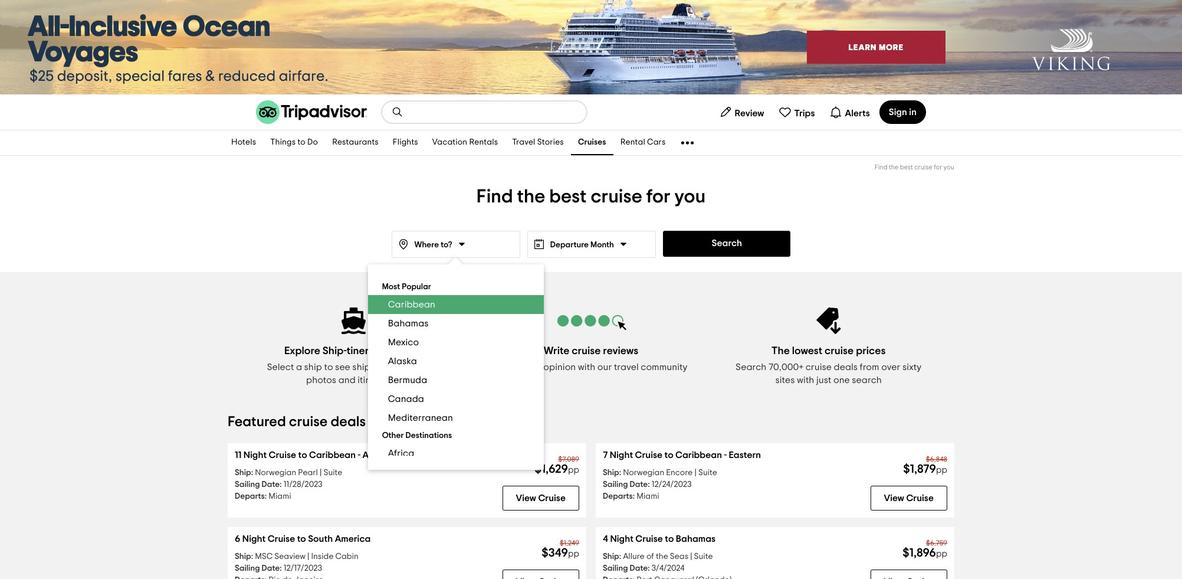 Task type: vqa. For each thing, say whether or not it's contained in the screenshot.
the rightmost deals
yes



Task type: locate. For each thing, give the bounding box(es) containing it.
ship inside the 'ship : norwegian encore | suite sailing date: 12/24/2023 departs: miami'
[[603, 469, 620, 477]]

0 horizontal spatial view
[[516, 493, 537, 503]]

suite right pearl
[[324, 469, 343, 477]]

|
[[320, 469, 322, 477], [695, 469, 697, 477], [307, 552, 309, 561], [691, 552, 693, 561]]

caribbean up pearl
[[309, 450, 356, 460]]

to left see
[[324, 362, 333, 372]]

to?
[[441, 241, 452, 249]]

msc
[[255, 552, 273, 561]]

caribbean down popular
[[388, 300, 436, 309]]

to
[[298, 138, 306, 147], [324, 362, 333, 372], [298, 450, 307, 460], [665, 450, 674, 460], [297, 534, 306, 544], [665, 534, 674, 544]]

0 horizontal spatial find
[[477, 187, 513, 206]]

travel stories
[[512, 138, 564, 147]]

cruise up one
[[825, 346, 854, 357]]

pages
[[393, 346, 423, 357]]

departs:
[[235, 492, 267, 501], [603, 492, 635, 501]]

2 view cruise from the left
[[885, 493, 934, 503]]

departs: inside the 'ship : norwegian encore | suite sailing date: 12/24/2023 departs: miami'
[[603, 492, 635, 501]]

where
[[415, 241, 439, 249]]

0 vertical spatial find
[[875, 164, 888, 171]]

ship down 6
[[235, 552, 251, 561]]

to left do
[[298, 138, 306, 147]]

sailing down msc
[[235, 564, 260, 573]]

the
[[890, 164, 899, 171], [517, 187, 546, 206], [656, 552, 669, 561]]

month
[[591, 241, 615, 249]]

ship : norwegian pearl | suite sailing date: 11/28/2023 departs: miami
[[235, 469, 343, 501]]

view down the $1,629
[[516, 493, 537, 503]]

ship for $1,896
[[603, 552, 620, 561]]

| right 'seas'
[[691, 552, 693, 561]]

deals up one
[[834, 362, 858, 372]]

cruise up our
[[572, 346, 601, 357]]

| for $349
[[307, 552, 309, 561]]

1 horizontal spatial caribbean
[[388, 300, 436, 309]]

restaurants
[[332, 138, 379, 147]]

2 horizontal spatial the
[[890, 164, 899, 171]]

view for $1,629
[[516, 493, 537, 503]]

the down sign
[[890, 164, 899, 171]]

miami for $1,629
[[269, 492, 291, 501]]

night for $1,629
[[244, 450, 267, 460]]

pp down $7,089
[[568, 466, 580, 475]]

| right pearl
[[320, 469, 322, 477]]

suite right 'seas'
[[695, 552, 713, 561]]

bahamas up mexico
[[388, 319, 429, 328]]

to for $1,629
[[298, 450, 307, 460]]

other destinations
[[382, 431, 452, 440]]

1 horizontal spatial view
[[885, 493, 905, 503]]

itineraries
[[358, 375, 401, 385]]

ship for $1,629
[[235, 469, 251, 477]]

0 vertical spatial deals
[[834, 362, 858, 372]]

sailing down 7
[[603, 480, 628, 489]]

1 vertical spatial the
[[517, 187, 546, 206]]

2 miami from the left
[[637, 492, 660, 501]]

ship down 11
[[235, 469, 251, 477]]

norwegian inside ship : norwegian pearl | suite sailing date: 11/28/2023 departs: miami
[[255, 469, 296, 477]]

with left our
[[578, 362, 596, 372]]

1 vertical spatial best
[[550, 187, 587, 206]]

night right 11
[[244, 450, 267, 460]]

1 vertical spatial find the best cruise for you
[[477, 187, 706, 206]]

pp inside $7,089 $1,629 pp
[[568, 466, 580, 475]]

search inside the lowest cruise prices search 70,000+ cruise deals from over sixty sites with just one search
[[736, 362, 767, 372]]

None search field
[[382, 102, 587, 123]]

pp down $6,759
[[937, 550, 948, 558]]

: for $1,629
[[251, 469, 253, 477]]

1 horizontal spatial view cruise
[[885, 493, 934, 503]]

cruise up 11 night cruise to caribbean - all
[[289, 415, 328, 429]]

canada
[[388, 394, 424, 404]]

ship for $1,879
[[603, 469, 620, 477]]

africa
[[388, 449, 415, 458]]

0 vertical spatial find the best cruise for you
[[875, 164, 955, 171]]

best down sign in
[[901, 164, 914, 171]]

find the best cruise for you
[[875, 164, 955, 171], [477, 187, 706, 206]]

1 horizontal spatial the
[[656, 552, 669, 561]]

rental cars
[[621, 138, 666, 147]]

1 miami from the left
[[269, 492, 291, 501]]

cruise up ship : norwegian pearl | suite sailing date: 11/28/2023 departs: miami
[[269, 450, 296, 460]]

deals up all
[[331, 415, 366, 429]]

: inside ship : norwegian pearl | suite sailing date: 11/28/2023 departs: miami
[[251, 469, 253, 477]]

1 vertical spatial search
[[736, 362, 767, 372]]

to up encore
[[665, 450, 674, 460]]

sailing inside the 'ship : norwegian encore | suite sailing date: 12/24/2023 departs: miami'
[[603, 480, 628, 489]]

reviews,
[[406, 362, 440, 372]]

pp inside $6,848 $1,879 pp
[[937, 466, 948, 475]]

tripadvisor image
[[256, 100, 367, 124]]

sailing down 11
[[235, 480, 260, 489]]

to inside explore ship‑tinerary™ pages select a ship to see ship details, reviews, photos and itineraries
[[324, 362, 333, 372]]

ship inside ship : msc seaview | inside cabin sailing date: 12/17/2023
[[235, 552, 251, 561]]

- left the eastern
[[724, 450, 727, 460]]

pp inside $6,759 $1,896 pp
[[937, 550, 948, 558]]

featured cruise deals
[[228, 415, 366, 429]]

suite
[[324, 469, 343, 477], [699, 469, 718, 477], [695, 552, 713, 561]]

1 - from the left
[[358, 450, 361, 460]]

0 horizontal spatial the
[[517, 187, 546, 206]]

ship down 4
[[603, 552, 620, 561]]

view cruise for $1,629
[[516, 493, 566, 503]]

ship right a
[[304, 362, 322, 372]]

date: left 12/24/2023
[[630, 480, 650, 489]]

to up pearl
[[298, 450, 307, 460]]

2 ship from the left
[[353, 362, 370, 372]]

other
[[382, 431, 404, 440]]

sailing
[[235, 480, 260, 489], [603, 480, 628, 489], [235, 564, 260, 573], [603, 564, 628, 573]]

night for $349
[[243, 534, 266, 544]]

find the best cruise for you down in
[[875, 164, 955, 171]]

miami down 12/24/2023
[[637, 492, 660, 501]]

0 horizontal spatial ship
[[304, 362, 322, 372]]

just
[[817, 375, 832, 385]]

ship inside ship : norwegian pearl | suite sailing date: 11/28/2023 departs: miami
[[235, 469, 251, 477]]

0 vertical spatial bahamas
[[388, 319, 429, 328]]

1 vertical spatial you
[[675, 187, 706, 206]]

0 horizontal spatial caribbean
[[309, 450, 356, 460]]

select
[[267, 362, 294, 372]]

you
[[944, 164, 955, 171], [675, 187, 706, 206]]

departs: down 7
[[603, 492, 635, 501]]

america
[[335, 534, 371, 544]]

| inside ship : msc seaview | inside cabin sailing date: 12/17/2023
[[307, 552, 309, 561]]

cruise up of
[[636, 534, 663, 544]]

caribbean for $1,629
[[309, 450, 356, 460]]

restaurants link
[[325, 130, 386, 155]]

2 norwegian from the left
[[623, 469, 665, 477]]

0 horizontal spatial you
[[675, 187, 706, 206]]

pp down $1,249
[[568, 550, 580, 558]]

1 horizontal spatial miami
[[637, 492, 660, 501]]

ship inside ship : allure of the seas | suite sailing date: 3/4/2024
[[603, 552, 620, 561]]

ship : msc seaview | inside cabin sailing date: 12/17/2023
[[235, 552, 359, 573]]

- for $1,879
[[724, 450, 727, 460]]

1 horizontal spatial deals
[[834, 362, 858, 372]]

70,000+
[[769, 362, 804, 372]]

0 vertical spatial with
[[578, 362, 596, 372]]

2 - from the left
[[724, 450, 727, 460]]

$7,089 $1,629 pp
[[535, 456, 580, 475]]

sites
[[776, 375, 795, 385]]

suite inside ship : norwegian pearl | suite sailing date: 11/28/2023 departs: miami
[[324, 469, 343, 477]]

| inside the 'ship : norwegian encore | suite sailing date: 12/24/2023 departs: miami'
[[695, 469, 697, 477]]

bahamas up 'seas'
[[676, 534, 716, 544]]

suite for $1,629
[[324, 469, 343, 477]]

0 vertical spatial the
[[890, 164, 899, 171]]

with left just
[[797, 375, 815, 385]]

featured
[[228, 415, 286, 429]]

$1,249 $349 pp
[[542, 540, 580, 559]]

norwegian inside the 'ship : norwegian encore | suite sailing date: 12/24/2023 departs: miami'
[[623, 469, 665, 477]]

night
[[244, 450, 267, 460], [610, 450, 633, 460], [243, 534, 266, 544], [611, 534, 634, 544]]

date: left '11/28/2023'
[[262, 480, 282, 489]]

cruise
[[915, 164, 933, 171], [591, 187, 643, 206], [572, 346, 601, 357], [825, 346, 854, 357], [806, 362, 832, 372], [289, 415, 328, 429]]

sailing down allure at the bottom of page
[[603, 564, 628, 573]]

1 horizontal spatial -
[[724, 450, 727, 460]]

night for $1,896
[[611, 534, 634, 544]]

0 horizontal spatial with
[[578, 362, 596, 372]]

view cruise down the $1,629
[[516, 493, 566, 503]]

to left south
[[297, 534, 306, 544]]

best up departure
[[550, 187, 587, 206]]

| inside ship : allure of the seas | suite sailing date: 3/4/2024
[[691, 552, 693, 561]]

1 horizontal spatial with
[[797, 375, 815, 385]]

the down 'travel stories' link
[[517, 187, 546, 206]]

0 horizontal spatial view cruise
[[516, 493, 566, 503]]

suite inside the 'ship : norwegian encore | suite sailing date: 12/24/2023 departs: miami'
[[699, 469, 718, 477]]

find the best cruise for you up departure month
[[477, 187, 706, 206]]

view down $1,879
[[885, 493, 905, 503]]

1 view from the left
[[516, 493, 537, 503]]

seas
[[670, 552, 689, 561]]

the right of
[[656, 552, 669, 561]]

0 horizontal spatial norwegian
[[255, 469, 296, 477]]

norwegian up 12/24/2023
[[623, 469, 665, 477]]

1 view cruise from the left
[[516, 493, 566, 503]]

0 horizontal spatial departs:
[[235, 492, 267, 501]]

lowest
[[793, 346, 823, 357]]

0 vertical spatial search
[[712, 238, 743, 248]]

bahamas
[[388, 319, 429, 328], [676, 534, 716, 544]]

sign in link
[[880, 100, 927, 124]]

ship down ship‑tinerary™
[[353, 362, 370, 372]]

night right 7
[[610, 450, 633, 460]]

sign in
[[889, 107, 917, 117]]

ship down 7
[[603, 469, 620, 477]]

with
[[578, 362, 596, 372], [797, 375, 815, 385]]

view cruise down $1,879
[[885, 493, 934, 503]]

the
[[772, 346, 790, 357]]

date: down msc
[[262, 564, 282, 573]]

sailing inside ship : allure of the seas | suite sailing date: 3/4/2024
[[603, 564, 628, 573]]

1 departs: from the left
[[235, 492, 267, 501]]

0 horizontal spatial deals
[[331, 415, 366, 429]]

pp
[[568, 466, 580, 475], [937, 466, 948, 475], [568, 550, 580, 558], [937, 550, 948, 558]]

2 horizontal spatial caribbean
[[676, 450, 722, 460]]

1 horizontal spatial for
[[935, 164, 943, 171]]

pp for $349
[[568, 550, 580, 558]]

review
[[735, 108, 765, 118]]

1 horizontal spatial norwegian
[[623, 469, 665, 477]]

to up 'seas'
[[665, 534, 674, 544]]

view
[[516, 493, 537, 503], [885, 493, 905, 503]]

12/24/2023
[[652, 480, 692, 489]]

departs: inside ship : norwegian pearl | suite sailing date: 11/28/2023 departs: miami
[[235, 492, 267, 501]]

search
[[712, 238, 743, 248], [736, 362, 767, 372]]

norwegian up '11/28/2023'
[[255, 469, 296, 477]]

- left all
[[358, 450, 361, 460]]

norwegian
[[255, 469, 296, 477], [623, 469, 665, 477]]

0 horizontal spatial find the best cruise for you
[[477, 187, 706, 206]]

ship
[[304, 362, 322, 372], [353, 362, 370, 372]]

sixty
[[903, 362, 922, 372]]

1 vertical spatial with
[[797, 375, 815, 385]]

departure
[[551, 241, 589, 249]]

1 horizontal spatial departs:
[[603, 492, 635, 501]]

miami inside ship : norwegian pearl | suite sailing date: 11/28/2023 departs: miami
[[269, 492, 291, 501]]

: inside ship : allure of the seas | suite sailing date: 3/4/2024
[[620, 552, 622, 561]]

1 horizontal spatial ship
[[353, 362, 370, 372]]

miami down '11/28/2023'
[[269, 492, 291, 501]]

night right 6
[[243, 534, 266, 544]]

2 view from the left
[[885, 493, 905, 503]]

cruise up the 'ship : norwegian encore | suite sailing date: 12/24/2023 departs: miami'
[[635, 450, 663, 460]]

0 horizontal spatial -
[[358, 450, 361, 460]]

date: down allure at the bottom of page
[[630, 564, 650, 573]]

alerts
[[846, 108, 871, 118]]

pp down the $6,848
[[937, 466, 948, 475]]

caribbean
[[388, 300, 436, 309], [309, 450, 356, 460], [676, 450, 722, 460]]

departs: for $1,879
[[603, 492, 635, 501]]

: inside ship : msc seaview | inside cabin sailing date: 12/17/2023
[[251, 552, 253, 561]]

departs: down 11
[[235, 492, 267, 501]]

cruise for $349
[[268, 534, 295, 544]]

night right 4
[[611, 534, 634, 544]]

pp for $1,879
[[937, 466, 948, 475]]

cruise up month
[[591, 187, 643, 206]]

1 vertical spatial bahamas
[[676, 534, 716, 544]]

ship‑tinerary™
[[323, 346, 391, 357]]

travel
[[614, 362, 639, 372]]

view cruise
[[516, 493, 566, 503], [885, 493, 934, 503]]

alaska
[[388, 357, 417, 366]]

mediterranean
[[388, 413, 453, 423]]

cruise up seaview
[[268, 534, 295, 544]]

1 norwegian from the left
[[255, 469, 296, 477]]

1 vertical spatial deals
[[331, 415, 366, 429]]

one
[[834, 375, 850, 385]]

best
[[901, 164, 914, 171], [550, 187, 587, 206]]

2 vertical spatial the
[[656, 552, 669, 561]]

do
[[308, 138, 318, 147]]

pp inside $1,249 $349 pp
[[568, 550, 580, 558]]

cruise down the $1,629
[[539, 493, 566, 503]]

0 horizontal spatial bahamas
[[388, 319, 429, 328]]

caribbean for $1,879
[[676, 450, 722, 460]]

date:
[[262, 480, 282, 489], [630, 480, 650, 489], [262, 564, 282, 573], [630, 564, 650, 573]]

2 departs: from the left
[[603, 492, 635, 501]]

0 horizontal spatial for
[[647, 187, 671, 206]]

flights
[[393, 138, 418, 147]]

with inside write cruise reviews share your opinion with our travel community
[[578, 362, 596, 372]]

| up 12/17/2023
[[307, 552, 309, 561]]

0 vertical spatial best
[[901, 164, 914, 171]]

caribbean up encore
[[676, 450, 722, 460]]

miami for $1,879
[[637, 492, 660, 501]]

| inside ship : norwegian pearl | suite sailing date: 11/28/2023 departs: miami
[[320, 469, 322, 477]]

| right encore
[[695, 469, 697, 477]]

suite right encore
[[699, 469, 718, 477]]

seaview
[[275, 552, 306, 561]]

prices
[[857, 346, 886, 357]]

1 horizontal spatial you
[[944, 164, 955, 171]]

: inside the 'ship : norwegian encore | suite sailing date: 12/24/2023 departs: miami'
[[620, 469, 622, 477]]

things to do link
[[263, 130, 325, 155]]

all
[[363, 450, 374, 460]]

cruise down $1,879
[[907, 493, 934, 503]]

cars
[[648, 138, 666, 147]]

view for $1,879
[[885, 493, 905, 503]]

inside
[[311, 552, 334, 561]]

miami inside the 'ship : norwegian encore | suite sailing date: 12/24/2023 departs: miami'
[[637, 492, 660, 501]]

0 horizontal spatial miami
[[269, 492, 291, 501]]



Task type: describe. For each thing, give the bounding box(es) containing it.
our
[[598, 362, 612, 372]]

cruise up just
[[806, 362, 832, 372]]

flights link
[[386, 130, 425, 155]]

cruises
[[578, 138, 607, 147]]

to for $1,879
[[665, 450, 674, 460]]

write
[[544, 346, 570, 357]]

pearl
[[298, 469, 318, 477]]

details,
[[373, 362, 404, 372]]

date: inside ship : norwegian pearl | suite sailing date: 11/28/2023 departs: miami
[[262, 480, 282, 489]]

trips
[[795, 108, 815, 118]]

hotels link
[[224, 130, 263, 155]]

review link
[[715, 100, 769, 124]]

trips link
[[774, 100, 820, 124]]

bermuda
[[388, 375, 428, 385]]

advertisement region
[[0, 0, 1183, 94]]

| for $1,629
[[320, 469, 322, 477]]

: for $1,896
[[620, 552, 622, 561]]

$1,629
[[535, 463, 568, 475]]

sailing inside ship : norwegian pearl | suite sailing date: 11/28/2023 departs: miami
[[235, 480, 260, 489]]

6 night cruise to south america
[[235, 534, 371, 544]]

destinations
[[406, 431, 452, 440]]

cruise inside write cruise reviews share your opinion with our travel community
[[572, 346, 601, 357]]

the inside ship : allure of the seas | suite sailing date: 3/4/2024
[[656, 552, 669, 561]]

rental cars link
[[614, 130, 673, 155]]

date: inside the 'ship : norwegian encore | suite sailing date: 12/24/2023 departs: miami'
[[630, 480, 650, 489]]

travel stories link
[[505, 130, 571, 155]]

$6,759 $1,896 pp
[[903, 540, 948, 559]]

photos
[[306, 375, 337, 385]]

$7,089
[[559, 456, 580, 463]]

stories
[[538, 138, 564, 147]]

search image
[[392, 106, 404, 118]]

cruise down in
[[915, 164, 933, 171]]

1 horizontal spatial best
[[901, 164, 914, 171]]

write cruise reviews share your opinion with our travel community
[[495, 346, 688, 372]]

with inside the lowest cruise prices search 70,000+ cruise deals from over sixty sites with just one search
[[797, 375, 815, 385]]

reviews
[[603, 346, 639, 357]]

1 horizontal spatial bahamas
[[676, 534, 716, 544]]

| for $1,879
[[695, 469, 697, 477]]

view cruise for $1,879
[[885, 493, 934, 503]]

$1,249
[[560, 540, 580, 547]]

vacation rentals link
[[425, 130, 505, 155]]

search
[[853, 375, 882, 385]]

date: inside ship : allure of the seas | suite sailing date: 3/4/2024
[[630, 564, 650, 573]]

$349
[[542, 547, 568, 559]]

popular
[[402, 283, 431, 291]]

: for $349
[[251, 552, 253, 561]]

from
[[860, 362, 880, 372]]

11
[[235, 450, 242, 460]]

pp for $1,896
[[937, 550, 948, 558]]

1 ship from the left
[[304, 362, 322, 372]]

sailing inside ship : msc seaview | inside cabin sailing date: 12/17/2023
[[235, 564, 260, 573]]

departs: for $1,629
[[235, 492, 267, 501]]

ship : allure of the seas | suite sailing date: 3/4/2024
[[603, 552, 713, 573]]

vacation
[[433, 138, 468, 147]]

where to?
[[415, 241, 452, 249]]

date: inside ship : msc seaview | inside cabin sailing date: 12/17/2023
[[262, 564, 282, 573]]

explore
[[284, 346, 321, 357]]

0 vertical spatial you
[[944, 164, 955, 171]]

ship : norwegian encore | suite sailing date: 12/24/2023 departs: miami
[[603, 469, 718, 501]]

1 vertical spatial find
[[477, 187, 513, 206]]

deals inside the lowest cruise prices search 70,000+ cruise deals from over sixty sites with just one search
[[834, 362, 858, 372]]

things
[[270, 138, 296, 147]]

norwegian for $1,879
[[623, 469, 665, 477]]

cruise for $1,879
[[635, 450, 663, 460]]

most
[[382, 283, 400, 291]]

1 vertical spatial for
[[647, 187, 671, 206]]

- for $1,629
[[358, 450, 361, 460]]

norwegian for $1,629
[[255, 469, 296, 477]]

things to do
[[270, 138, 318, 147]]

1 horizontal spatial find the best cruise for you
[[875, 164, 955, 171]]

11/28/2023
[[284, 480, 323, 489]]

the lowest cruise prices search 70,000+ cruise deals from over sixty sites with just one search
[[736, 346, 922, 385]]

see
[[335, 362, 351, 372]]

share
[[495, 362, 520, 372]]

7 night cruise to caribbean - eastern
[[603, 450, 762, 460]]

: for $1,879
[[620, 469, 622, 477]]

suite for $1,879
[[699, 469, 718, 477]]

0 horizontal spatial best
[[550, 187, 587, 206]]

suite inside ship : allure of the seas | suite sailing date: 3/4/2024
[[695, 552, 713, 561]]

in
[[910, 107, 917, 117]]

south
[[308, 534, 333, 544]]

ship for $349
[[235, 552, 251, 561]]

a
[[296, 362, 302, 372]]

cruise for $1,896
[[636, 534, 663, 544]]

cabin
[[336, 552, 359, 561]]

departure month
[[551, 241, 615, 249]]

over
[[882, 362, 901, 372]]

mexico
[[388, 338, 419, 347]]

allure
[[623, 552, 645, 561]]

pp for $1,629
[[568, 466, 580, 475]]

eastern
[[729, 450, 762, 460]]

$1,879
[[904, 463, 937, 475]]

4
[[603, 534, 609, 544]]

4 night cruise to bahamas
[[603, 534, 716, 544]]

0 vertical spatial for
[[935, 164, 943, 171]]

and
[[339, 375, 356, 385]]

vacation rentals
[[433, 138, 498, 147]]

encore
[[667, 469, 693, 477]]

12/17/2023
[[284, 564, 322, 573]]

1 horizontal spatial find
[[875, 164, 888, 171]]

$6,848
[[927, 456, 948, 463]]

6
[[235, 534, 240, 544]]

$6,848 $1,879 pp
[[904, 456, 948, 475]]

to for $349
[[297, 534, 306, 544]]

7
[[603, 450, 608, 460]]

to inside 'things to do' 'link'
[[298, 138, 306, 147]]

cruise for $1,629
[[269, 450, 296, 460]]

your
[[522, 362, 542, 372]]

to for $1,896
[[665, 534, 674, 544]]

$1,896
[[903, 547, 937, 559]]

night for $1,879
[[610, 450, 633, 460]]



